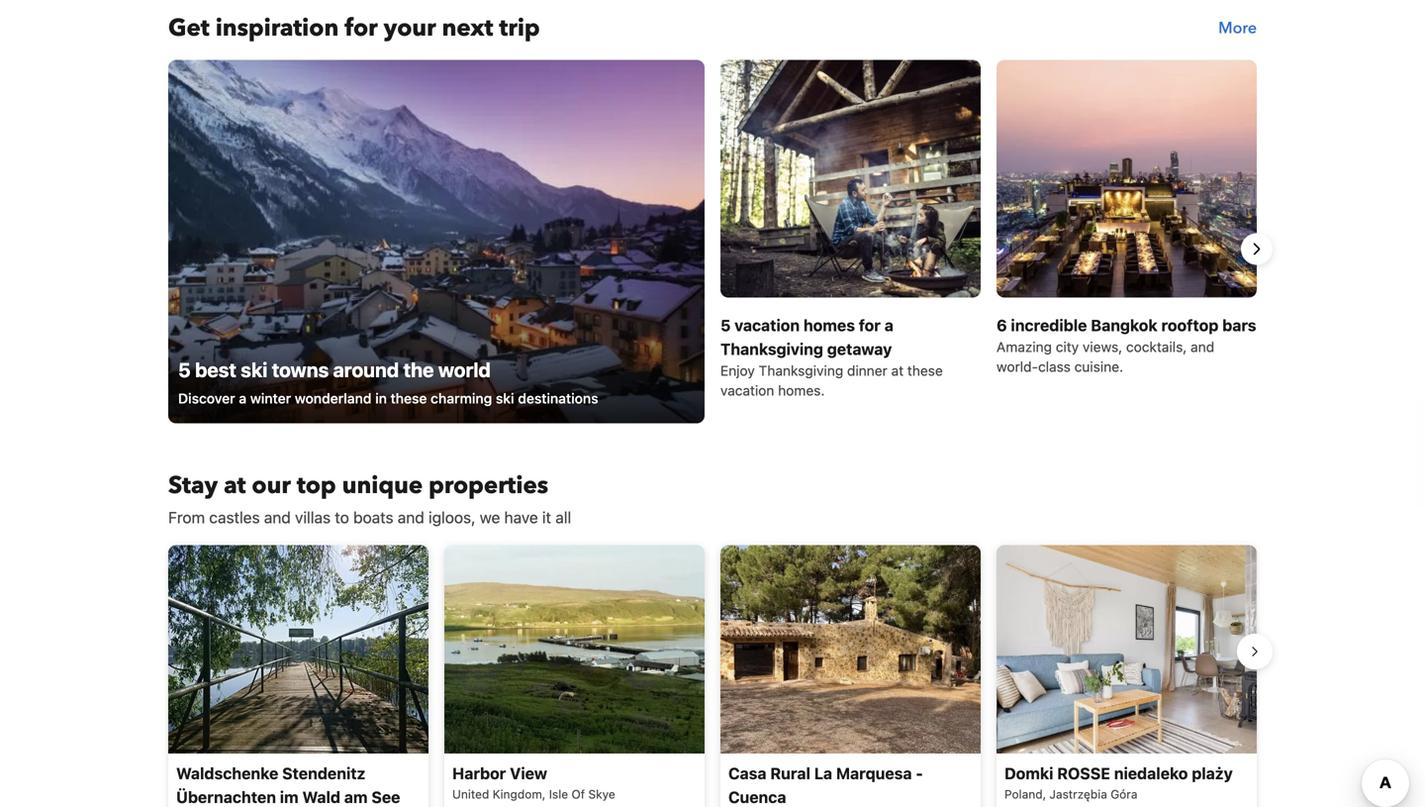 Task type: locate. For each thing, give the bounding box(es) containing it.
5 best ski towns around the world region
[[153, 60, 1273, 438]]

1 horizontal spatial a
[[885, 316, 894, 335]]

amazing
[[997, 339, 1053, 355]]

and inside 6 incredible bangkok rooftop bars amazing city views, cocktails, and world-class cuisine.
[[1191, 339, 1215, 355]]

at inside 5 vacation homes for a thanksgiving getaway enjoy thanksgiving dinner at these vacation homes.
[[892, 362, 904, 379]]

1 vertical spatial these
[[391, 390, 427, 406]]

6
[[997, 316, 1008, 335]]

castles
[[209, 508, 260, 527]]

and right boats
[[398, 508, 425, 527]]

niedaleko
[[1115, 764, 1189, 783]]

2 horizontal spatial and
[[1191, 339, 1215, 355]]

waldschenke stendenitz übernachten im wald am see
[[176, 764, 401, 806]]

ski right charming
[[496, 390, 515, 406]]

1 vertical spatial 5
[[178, 358, 191, 381]]

1 horizontal spatial and
[[398, 508, 425, 527]]

0 vertical spatial 5
[[721, 316, 731, 335]]

0 vertical spatial for
[[345, 12, 378, 44]]

at up castles
[[224, 469, 246, 502]]

at inside stay at our top unique properties from castles and villas to boats and igloos, we have it all
[[224, 469, 246, 502]]

towns
[[272, 358, 329, 381]]

5 left best
[[178, 358, 191, 381]]

at
[[892, 362, 904, 379], [224, 469, 246, 502]]

of
[[572, 787, 585, 801]]

class
[[1039, 358, 1071, 375]]

charming
[[431, 390, 492, 406]]

more link
[[1219, 12, 1258, 44]]

a up getaway
[[885, 316, 894, 335]]

more
[[1219, 17, 1258, 39]]

1 vertical spatial ski
[[496, 390, 515, 406]]

góra
[[1111, 787, 1138, 801]]

get
[[168, 12, 210, 44]]

boats
[[353, 508, 394, 527]]

these right dinner
[[908, 362, 944, 379]]

waldschenke stendenitz übernachten im wald am see link
[[168, 545, 429, 807]]

1 vertical spatial at
[[224, 469, 246, 502]]

vacation up enjoy
[[735, 316, 800, 335]]

0 horizontal spatial these
[[391, 390, 427, 406]]

our
[[252, 469, 291, 502]]

0 horizontal spatial at
[[224, 469, 246, 502]]

isle
[[549, 787, 569, 801]]

at right dinner
[[892, 362, 904, 379]]

homes
[[804, 316, 856, 335]]

a
[[885, 316, 894, 335], [239, 390, 247, 406]]

have
[[505, 508, 538, 527]]

for up getaway
[[859, 316, 881, 335]]

5 inside 5 vacation homes for a thanksgiving getaway enjoy thanksgiving dinner at these vacation homes.
[[721, 316, 731, 335]]

for
[[345, 12, 378, 44], [859, 316, 881, 335]]

5
[[721, 316, 731, 335], [178, 358, 191, 381]]

top
[[297, 469, 336, 502]]

discover
[[178, 390, 235, 406]]

ski up winter
[[241, 358, 268, 381]]

for left your at the left of the page
[[345, 12, 378, 44]]

thanksgiving up enjoy
[[721, 340, 824, 358]]

0 vertical spatial vacation
[[735, 316, 800, 335]]

winter
[[250, 390, 291, 406]]

5 up enjoy
[[721, 316, 731, 335]]

and
[[1191, 339, 1215, 355], [264, 508, 291, 527], [398, 508, 425, 527]]

region containing waldschenke stendenitz übernachten im wald am see
[[153, 537, 1273, 807]]

rosse
[[1058, 764, 1111, 783]]

to
[[335, 508, 349, 527]]

a left winter
[[239, 390, 247, 406]]

0 vertical spatial at
[[892, 362, 904, 379]]

0 horizontal spatial and
[[264, 508, 291, 527]]

and down our
[[264, 508, 291, 527]]

cuenca
[[729, 788, 787, 806]]

unique
[[342, 469, 423, 502]]

1 vertical spatial vacation
[[721, 382, 775, 398]]

next
[[442, 12, 494, 44]]

0 vertical spatial a
[[885, 316, 894, 335]]

thanksgiving
[[721, 340, 824, 358], [759, 362, 844, 379]]

5 vacation homes for a thanksgiving getaway image
[[721, 60, 981, 297]]

cuisine.
[[1075, 358, 1124, 375]]

vacation
[[735, 316, 800, 335], [721, 382, 775, 398]]

and down rooftop on the right of page
[[1191, 339, 1215, 355]]

1 vertical spatial a
[[239, 390, 247, 406]]

these right in
[[391, 390, 427, 406]]

0 horizontal spatial 5
[[178, 358, 191, 381]]

vacation down enjoy
[[721, 382, 775, 398]]

1 horizontal spatial these
[[908, 362, 944, 379]]

1 horizontal spatial for
[[859, 316, 881, 335]]

1 vertical spatial for
[[859, 316, 881, 335]]

a inside 5 vacation homes for a thanksgiving getaway enjoy thanksgiving dinner at these vacation homes.
[[885, 316, 894, 335]]

0 horizontal spatial ski
[[241, 358, 268, 381]]

in
[[375, 390, 387, 406]]

wald
[[303, 788, 341, 806]]

1 horizontal spatial 5
[[721, 316, 731, 335]]

cocktails,
[[1127, 339, 1188, 355]]

casa rural la marquesa - cuenca
[[729, 764, 924, 806]]

0 vertical spatial these
[[908, 362, 944, 379]]

casa rural la marquesa - cuenca link
[[721, 545, 981, 807]]

stay at our top unique properties from castles and villas to boats and igloos, we have it all
[[168, 469, 572, 527]]

these inside 5 best ski towns around the world discover a winter wonderland in these charming ski destinations
[[391, 390, 427, 406]]

5 inside 5 best ski towns around the world discover a winter wonderland in these charming ski destinations
[[178, 358, 191, 381]]

bangkok
[[1092, 316, 1158, 335]]

region
[[153, 537, 1273, 807]]

properties
[[429, 469, 549, 502]]

thanksgiving up homes.
[[759, 362, 844, 379]]

these
[[908, 362, 944, 379], [391, 390, 427, 406]]

0 horizontal spatial a
[[239, 390, 247, 406]]

5 vacation homes for a thanksgiving getaway enjoy thanksgiving dinner at these vacation homes.
[[721, 316, 944, 398]]

jastrzębia
[[1050, 787, 1108, 801]]

ski
[[241, 358, 268, 381], [496, 390, 515, 406]]

1 horizontal spatial at
[[892, 362, 904, 379]]



Task type: vqa. For each thing, say whether or not it's contained in the screenshot.
2
no



Task type: describe. For each thing, give the bounding box(es) containing it.
your
[[384, 12, 436, 44]]

igloos,
[[429, 508, 476, 527]]

these inside 5 vacation homes for a thanksgiving getaway enjoy thanksgiving dinner at these vacation homes.
[[908, 362, 944, 379]]

best
[[195, 358, 237, 381]]

poland,
[[1005, 787, 1047, 801]]

6 incredible bangkok rooftop bars amazing city views, cocktails, and world-class cuisine.
[[997, 316, 1257, 375]]

-
[[916, 764, 924, 783]]

from
[[168, 508, 205, 527]]

la
[[815, 764, 833, 783]]

inspiration
[[216, 12, 339, 44]]

harbor
[[453, 764, 506, 783]]

übernachten
[[176, 788, 276, 806]]

rural
[[771, 764, 811, 783]]

a inside 5 best ski towns around the world discover a winter wonderland in these charming ski destinations
[[239, 390, 247, 406]]

rooftop
[[1162, 316, 1219, 335]]

villas
[[295, 508, 331, 527]]

for inside 5 vacation homes for a thanksgiving getaway enjoy thanksgiving dinner at these vacation homes.
[[859, 316, 881, 335]]

domki rosse niedaleko plaży poland, jastrzębia góra
[[1005, 764, 1234, 801]]

0 vertical spatial thanksgiving
[[721, 340, 824, 358]]

enjoy
[[721, 362, 755, 379]]

next image
[[1246, 237, 1270, 261]]

5 best ski towns around the world discover a winter wonderland in these charming ski destinations
[[178, 358, 599, 406]]

0 vertical spatial ski
[[241, 358, 268, 381]]

im
[[280, 788, 299, 806]]

stendenitz
[[282, 764, 366, 783]]

kingdom,
[[493, 787, 546, 801]]

harbor view united kingdom, isle of skye
[[453, 764, 616, 801]]

world
[[439, 358, 491, 381]]

am
[[344, 788, 368, 806]]

stay
[[168, 469, 218, 502]]

5 for 5 vacation homes for a thanksgiving getaway
[[721, 316, 731, 335]]

getaway
[[828, 340, 893, 358]]

bars
[[1223, 316, 1257, 335]]

0 horizontal spatial for
[[345, 12, 378, 44]]

waldschenke
[[176, 764, 279, 783]]

trip
[[499, 12, 540, 44]]

world-
[[997, 358, 1039, 375]]

we
[[480, 508, 500, 527]]

destinations
[[518, 390, 599, 406]]

united
[[453, 787, 490, 801]]

get inspiration for your next trip
[[168, 12, 540, 44]]

6 incredible bangkok rooftop bars image
[[997, 60, 1258, 297]]

wonderland
[[295, 390, 372, 406]]

dinner
[[848, 362, 888, 379]]

casa
[[729, 764, 767, 783]]

domki
[[1005, 764, 1054, 783]]

skye
[[589, 787, 616, 801]]

city
[[1056, 339, 1080, 355]]

all
[[556, 508, 572, 527]]

homes.
[[779, 382, 825, 398]]

1 horizontal spatial ski
[[496, 390, 515, 406]]

plaży
[[1193, 764, 1234, 783]]

views,
[[1083, 339, 1123, 355]]

around
[[333, 358, 399, 381]]

1 vertical spatial thanksgiving
[[759, 362, 844, 379]]

incredible
[[1011, 316, 1088, 335]]

view
[[510, 764, 548, 783]]

marquesa
[[837, 764, 913, 783]]

it
[[543, 508, 552, 527]]

the
[[404, 358, 434, 381]]

see
[[372, 788, 401, 806]]

5 for 5 best ski towns around the world
[[178, 358, 191, 381]]



